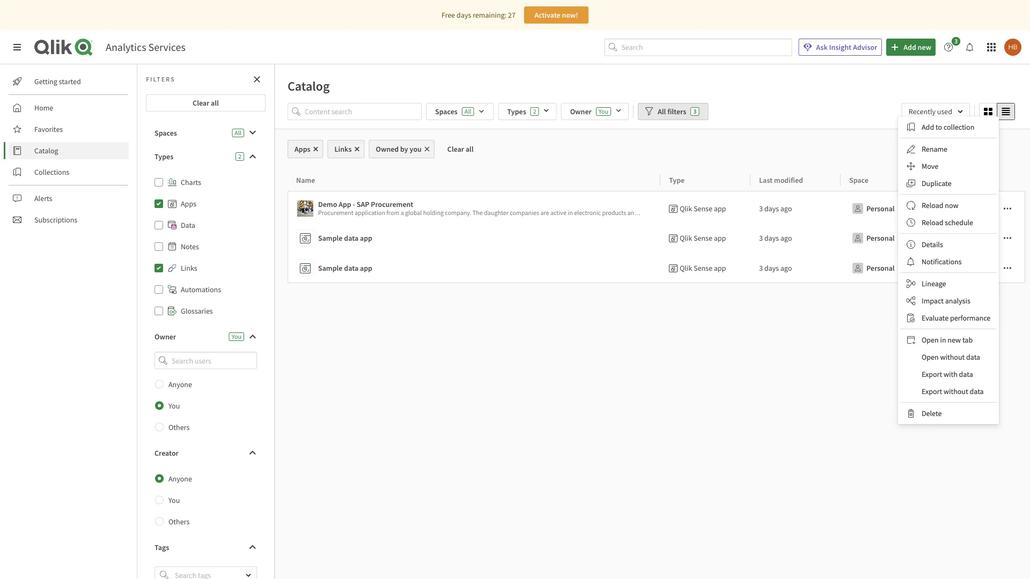 Task type: vqa. For each thing, say whether or not it's contained in the screenshot.
SCHEDULE
yes



Task type: describe. For each thing, give the bounding box(es) containing it.
alerts
[[34, 194, 52, 203]]

add to collection
[[922, 122, 975, 132]]

you for creator option group
[[169, 496, 180, 506]]

1 vertical spatial clear
[[448, 144, 464, 154]]

analysis
[[946, 296, 971, 306]]

links inside button
[[335, 144, 352, 154]]

demo app - sap procurement procurement application from a global holding company. the daughter companies are active in electronic products and automotive to chemicals and pharmaceutical etc. the data comes from a sap bw system.
[[318, 200, 879, 217]]

types
[[155, 152, 174, 162]]

getting started
[[34, 77, 81, 86]]

close sidebar menu image
[[13, 43, 21, 52]]

searchbar element
[[605, 38, 793, 56]]

owner
[[155, 332, 176, 342]]

insight
[[830, 42, 852, 52]]

delete button
[[901, 405, 998, 423]]

1 the from the left
[[473, 209, 483, 217]]

2 a from the left
[[832, 209, 835, 217]]

rename button
[[901, 141, 998, 158]]

0 horizontal spatial apps
[[181, 199, 197, 209]]

automotive
[[640, 209, 671, 217]]

open image
[[245, 573, 252, 579]]

3 inside filters region
[[694, 107, 697, 116]]

tags button
[[146, 539, 266, 557]]

free
[[442, 10, 455, 20]]

personal cell for second 3 days ago cell from the bottom of the page
[[841, 223, 962, 253]]

lineage
[[922, 279, 947, 289]]

you
[[410, 144, 422, 154]]

services
[[148, 41, 186, 54]]

advisor
[[854, 42, 878, 52]]

0 horizontal spatial clear
[[193, 98, 210, 108]]

reload for reload now
[[922, 201, 944, 210]]

ago for 3rd 3 days ago cell from the bottom of the page
[[781, 204, 793, 214]]

ask insight advisor button
[[799, 39, 883, 56]]

0 vertical spatial you
[[232, 333, 242, 341]]

personal button for third 3 days ago cell
[[850, 260, 898, 277]]

export with data button
[[901, 366, 998, 383]]

export without data
[[922, 387, 985, 397]]

add
[[922, 122, 935, 132]]

qlik sense app cell for 3rd 3 days ago cell from the bottom of the page
[[661, 191, 751, 223]]

export without data button
[[901, 383, 998, 401]]

sample data app for second 3 days ago cell from the bottom of the page
[[318, 234, 373, 243]]

owned by you
[[376, 144, 422, 154]]

favorites link
[[9, 121, 129, 138]]

impact
[[922, 296, 944, 306]]

home
[[34, 103, 53, 113]]

to inside demo app - sap procurement procurement application from a global holding company. the daughter companies are active in electronic products and automotive to chemicals and pharmaceutical etc. the data comes from a sap bw system.
[[672, 209, 677, 217]]

activate now! link
[[525, 6, 589, 24]]

last
[[760, 175, 773, 185]]

tags
[[155, 543, 169, 553]]

performance
[[951, 314, 991, 323]]

2 personal from the top
[[867, 234, 895, 243]]

3 days ago for second 3 days ago cell from the bottom of the page
[[760, 234, 793, 243]]

with
[[944, 370, 958, 380]]

personal cell for third 3 days ago cell
[[841, 253, 962, 283]]

home link
[[9, 99, 129, 117]]

owned by you button
[[369, 140, 435, 158]]

impact analysis
[[922, 296, 971, 306]]

export for export with data
[[922, 370, 943, 380]]

catalog inside the navigation pane element
[[34, 146, 58, 156]]

open without data link
[[901, 349, 998, 366]]

qlik for third 3 days ago cell
[[680, 264, 693, 273]]

started
[[59, 77, 81, 86]]

anyone for owner option group
[[169, 380, 192, 390]]

links button
[[328, 140, 365, 158]]

without for export
[[944, 387, 969, 397]]

1 horizontal spatial sap
[[836, 209, 847, 217]]

alerts link
[[9, 190, 129, 207]]

add to collection button
[[901, 119, 998, 136]]

qlik for 3rd 3 days ago cell from the bottom of the page
[[680, 204, 693, 214]]

qlik sense app for third 3 days ago cell
[[680, 264, 727, 273]]

duplicate button
[[901, 175, 998, 192]]

subscriptions
[[34, 215, 77, 225]]

free days remaining: 27
[[442, 10, 516, 20]]

clear all for the rightmost "clear all" button
[[448, 144, 474, 154]]

remaining:
[[473, 10, 507, 20]]

sample for third 3 days ago cell
[[318, 264, 343, 273]]

sample data app button for qlik sense app cell corresponding to third 3 days ago cell
[[297, 258, 657, 279]]

navigation pane element
[[0, 69, 137, 233]]

search tags element
[[160, 572, 169, 580]]

now!
[[562, 10, 579, 20]]

cell for second 3 days ago cell from the bottom of the page
[[962, 223, 1026, 253]]

1 vertical spatial links
[[181, 264, 197, 273]]

3 3 days ago cell from the top
[[751, 253, 841, 283]]

last modified
[[760, 175, 804, 185]]

data
[[181, 221, 195, 230]]

days for third 3 days ago cell
[[765, 264, 780, 273]]

evaluate
[[922, 314, 949, 323]]

space
[[850, 175, 869, 185]]

data inside demo app - sap procurement procurement application from a global holding company. the daughter companies are active in electronic products and automotive to chemicals and pharmaceutical etc. the data comes from a sap bw system.
[[785, 209, 798, 217]]

new
[[948, 336, 962, 345]]

days for second 3 days ago cell from the bottom of the page
[[765, 234, 780, 243]]

2
[[238, 152, 242, 161]]

evaluate performance button
[[901, 310, 998, 327]]

details button
[[901, 236, 998, 253]]

personal cell for 3rd 3 days ago cell from the bottom of the page
[[841, 191, 962, 223]]

ago for second 3 days ago cell from the bottom of the page
[[781, 234, 793, 243]]

0 horizontal spatial procurement
[[318, 209, 354, 217]]

analytics services
[[106, 41, 186, 54]]

3 days ago button for second 3 days ago cell from the bottom of the page
[[760, 230, 793, 247]]

bw
[[848, 209, 857, 217]]

recently used image
[[902, 103, 971, 120]]

2 and from the left
[[708, 209, 718, 217]]

1 a from the left
[[401, 209, 404, 217]]

0 vertical spatial clear all button
[[146, 94, 266, 112]]

qlik sense app for 3rd 3 days ago cell from the bottom of the page
[[680, 204, 727, 214]]

sample data app for third 3 days ago cell
[[318, 264, 373, 273]]

to inside button
[[936, 122, 943, 132]]

Content search text field
[[305, 103, 422, 120]]

personal button for 3rd 3 days ago cell from the bottom of the page
[[850, 200, 898, 217]]

sense for qlik sense app cell corresponding to 3rd 3 days ago cell from the bottom of the page
[[694, 204, 713, 214]]

3 days ago for third 3 days ago cell
[[760, 264, 793, 273]]

now
[[946, 201, 959, 210]]

owner option group
[[146, 374, 266, 438]]

catalog link
[[9, 142, 129, 159]]

favorites
[[34, 125, 63, 134]]

schedule
[[946, 218, 974, 228]]

reload now button
[[901, 197, 998, 214]]

sample for second 3 days ago cell from the bottom of the page
[[318, 234, 343, 243]]

1 from from the left
[[387, 209, 400, 217]]

1 horizontal spatial clear all button
[[439, 140, 483, 158]]

switch view group
[[980, 103, 1016, 120]]

ask insight advisor
[[817, 42, 878, 52]]

open for open without data
[[922, 353, 939, 362]]

all for the rightmost "clear all" button
[[466, 144, 474, 154]]

others for creator option group
[[169, 517, 190, 527]]

duplicate
[[922, 179, 952, 188]]

clear all for top "clear all" button
[[193, 98, 219, 108]]

system.
[[858, 209, 879, 217]]

in inside open in new tab link
[[941, 336, 947, 345]]

app
[[339, 200, 352, 209]]

creator option group
[[146, 469, 266, 533]]

type
[[670, 175, 685, 185]]

search tags image
[[160, 572, 169, 580]]

activate
[[535, 10, 561, 20]]

move
[[922, 162, 939, 171]]

ago for third 3 days ago cell
[[781, 264, 793, 273]]

modified
[[775, 175, 804, 185]]

collections
[[34, 168, 69, 177]]



Task type: locate. For each thing, give the bounding box(es) containing it.
export
[[922, 370, 943, 380], [922, 387, 943, 397]]

1 vertical spatial clear all button
[[439, 140, 483, 158]]

cell
[[962, 191, 1026, 223], [962, 223, 1026, 253], [962, 253, 1026, 283]]

impact analysis button
[[901, 293, 998, 310]]

evaluate performance
[[922, 314, 991, 323]]

reload down reload now
[[922, 218, 944, 228]]

app for third 3 days ago cell
[[715, 264, 727, 273]]

2 others from the top
[[169, 517, 190, 527]]

1 vertical spatial export
[[922, 387, 943, 397]]

1 horizontal spatial a
[[832, 209, 835, 217]]

1 horizontal spatial apps
[[295, 144, 311, 154]]

links down notes
[[181, 264, 197, 273]]

1 vertical spatial you
[[169, 401, 180, 411]]

others for owner option group
[[169, 423, 190, 433]]

from
[[387, 209, 400, 217], [818, 209, 831, 217]]

global
[[405, 209, 422, 217]]

pharmaceutical
[[719, 209, 762, 217]]

you
[[232, 333, 242, 341], [169, 401, 180, 411], [169, 496, 180, 506]]

and right the products
[[628, 209, 638, 217]]

0 vertical spatial clear
[[193, 98, 210, 108]]

1 vertical spatial sample data app button
[[297, 258, 657, 279]]

0 vertical spatial to
[[936, 122, 943, 132]]

open without data
[[922, 353, 981, 362]]

app
[[715, 204, 727, 214], [360, 234, 373, 243], [715, 234, 727, 243], [360, 264, 373, 273], [715, 264, 727, 273]]

1 horizontal spatial clear
[[448, 144, 464, 154]]

3 days ago for 3rd 3 days ago cell from the bottom of the page
[[760, 204, 793, 214]]

cell for third 3 days ago cell
[[962, 253, 1026, 283]]

subscriptions link
[[9, 212, 129, 229]]

open for open in new tab
[[922, 336, 939, 345]]

qlik sense app image
[[297, 201, 314, 217]]

anyone inside owner option group
[[169, 380, 192, 390]]

sap right -
[[357, 200, 370, 209]]

anyone for creator option group
[[169, 474, 192, 484]]

apps up name
[[295, 144, 311, 154]]

3 days ago button for 3rd 3 days ago cell from the bottom of the page
[[760, 200, 793, 217]]

3 personal cell from the top
[[841, 253, 962, 283]]

without
[[941, 353, 966, 362], [944, 387, 969, 397]]

2 from from the left
[[818, 209, 831, 217]]

2 sense from the top
[[694, 234, 713, 243]]

0 vertical spatial apps
[[295, 144, 311, 154]]

all for top "clear all" button
[[211, 98, 219, 108]]

1 qlik sense app cell from the top
[[661, 191, 751, 223]]

3 personal button from the top
[[850, 260, 898, 277]]

0 vertical spatial reload
[[922, 201, 944, 210]]

filters
[[146, 75, 175, 83]]

1 3 days ago button from the top
[[760, 200, 793, 217]]

0 vertical spatial anyone
[[169, 380, 192, 390]]

0 vertical spatial catalog
[[288, 78, 330, 94]]

data
[[785, 209, 798, 217], [344, 234, 359, 243], [344, 264, 359, 273], [967, 353, 981, 362], [960, 370, 974, 380], [971, 387, 985, 397]]

owned
[[376, 144, 399, 154]]

0 horizontal spatial catalog
[[34, 146, 58, 156]]

1 horizontal spatial from
[[818, 209, 831, 217]]

0 vertical spatial links
[[335, 144, 352, 154]]

filters region
[[275, 101, 1031, 129]]

links right apps button
[[335, 144, 352, 154]]

0 vertical spatial clear all
[[193, 98, 219, 108]]

a left global
[[401, 209, 404, 217]]

sample
[[318, 234, 343, 243], [318, 264, 343, 273]]

2 3 days ago from the top
[[760, 234, 793, 243]]

0 horizontal spatial the
[[473, 209, 483, 217]]

open inside open in new tab link
[[922, 336, 939, 345]]

1 open from the top
[[922, 336, 939, 345]]

without for open
[[941, 353, 966, 362]]

without down new
[[941, 353, 966, 362]]

1 vertical spatial qlik sense app
[[680, 234, 727, 243]]

application
[[355, 209, 385, 217]]

apps
[[295, 144, 311, 154], [181, 199, 197, 209]]

1 qlik sense app from the top
[[680, 204, 727, 214]]

0 horizontal spatial links
[[181, 264, 197, 273]]

0 vertical spatial all
[[211, 98, 219, 108]]

notifications button
[[901, 253, 998, 271]]

2 reload from the top
[[922, 218, 944, 228]]

1 vertical spatial personal button
[[850, 230, 898, 247]]

0 horizontal spatial and
[[628, 209, 638, 217]]

filters
[[668, 107, 687, 117]]

electronic
[[575, 209, 601, 217]]

1 horizontal spatial catalog
[[288, 78, 330, 94]]

0 vertical spatial personal
[[867, 204, 895, 214]]

1 vertical spatial sample data app
[[318, 264, 373, 273]]

you for owner option group
[[169, 401, 180, 411]]

glossaries
[[181, 307, 213, 316]]

3 days ago button for third 3 days ago cell
[[760, 260, 793, 277]]

1 vertical spatial open
[[922, 353, 939, 362]]

0 vertical spatial qlik
[[680, 204, 693, 214]]

personal button for second 3 days ago cell from the bottom of the page
[[850, 230, 898, 247]]

procurement right the qlik sense app "icon"
[[318, 209, 354, 217]]

reload schedule button
[[901, 214, 998, 231]]

active
[[551, 209, 567, 217]]

without inside button
[[944, 387, 969, 397]]

and
[[628, 209, 638, 217], [708, 209, 718, 217]]

qlik sense app
[[680, 204, 727, 214], [680, 234, 727, 243], [680, 264, 727, 273]]

reload
[[922, 201, 944, 210], [922, 218, 944, 228]]

1 and from the left
[[628, 209, 638, 217]]

anyone inside creator option group
[[169, 474, 192, 484]]

all
[[658, 107, 667, 117]]

clear all button down the filters
[[146, 94, 266, 112]]

1 vertical spatial ago
[[781, 234, 793, 243]]

activate now!
[[535, 10, 579, 20]]

procurement right -
[[371, 200, 414, 209]]

1 reload from the top
[[922, 201, 944, 210]]

2 open from the top
[[922, 353, 939, 362]]

reload now
[[922, 201, 959, 210]]

qlik sense app cell
[[661, 191, 751, 223], [661, 223, 751, 253], [661, 253, 751, 283]]

0 vertical spatial 3 days ago
[[760, 204, 793, 214]]

anyone down creator
[[169, 474, 192, 484]]

more actions image
[[1004, 264, 1013, 273]]

qlik sense app cell for second 3 days ago cell from the bottom of the page
[[661, 223, 751, 253]]

1 vertical spatial personal
[[867, 234, 895, 243]]

1 horizontal spatial to
[[936, 122, 943, 132]]

reload left now
[[922, 201, 944, 210]]

0 vertical spatial others
[[169, 423, 190, 433]]

others up creator
[[169, 423, 190, 433]]

export left with on the bottom
[[922, 370, 943, 380]]

1 sense from the top
[[694, 204, 713, 214]]

3 sense from the top
[[694, 264, 713, 273]]

1 personal cell from the top
[[841, 191, 962, 223]]

1 others from the top
[[169, 423, 190, 433]]

cell right now
[[962, 191, 1026, 223]]

holding
[[424, 209, 444, 217]]

3 days ago cell
[[751, 191, 841, 223], [751, 223, 841, 253], [751, 253, 841, 283]]

2 personal button from the top
[[850, 230, 898, 247]]

company.
[[445, 209, 472, 217]]

3 days ago
[[760, 204, 793, 214], [760, 234, 793, 243], [760, 264, 793, 273]]

1 vertical spatial in
[[941, 336, 947, 345]]

apps button
[[288, 140, 324, 158]]

0 horizontal spatial all
[[211, 98, 219, 108]]

export with data
[[922, 370, 974, 380]]

2 cell from the top
[[962, 223, 1026, 253]]

export for export without data
[[922, 387, 943, 397]]

2 vertical spatial sense
[[694, 264, 713, 273]]

qlik for second 3 days ago cell from the bottom of the page
[[680, 234, 693, 243]]

2 vertical spatial qlik sense app
[[680, 264, 727, 273]]

are
[[541, 209, 550, 217]]

1 3 days ago from the top
[[760, 204, 793, 214]]

1 vertical spatial to
[[672, 209, 677, 217]]

1 export from the top
[[922, 370, 943, 380]]

in left new
[[941, 336, 947, 345]]

1 cell from the top
[[962, 191, 1026, 223]]

others inside creator option group
[[169, 517, 190, 527]]

app for second 3 days ago cell from the bottom of the page
[[715, 234, 727, 243]]

open
[[922, 336, 939, 345], [922, 353, 939, 362]]

without down with on the bottom
[[944, 387, 969, 397]]

2 qlik from the top
[[680, 234, 693, 243]]

in inside demo app - sap procurement procurement application from a global holding company. the daughter companies are active in electronic products and automotive to chemicals and pharmaceutical etc. the data comes from a sap bw system.
[[568, 209, 573, 217]]

menu
[[899, 117, 1000, 425]]

1 vertical spatial 3 days ago button
[[760, 230, 793, 247]]

others
[[169, 423, 190, 433], [169, 517, 190, 527]]

sap
[[357, 200, 370, 209], [836, 209, 847, 217]]

tab
[[963, 336, 974, 345]]

1 personal from the top
[[867, 204, 895, 214]]

0 horizontal spatial clear all button
[[146, 94, 266, 112]]

2 vertical spatial personal button
[[850, 260, 898, 277]]

2 3 days ago cell from the top
[[751, 223, 841, 253]]

3 qlik sense app cell from the top
[[661, 253, 751, 283]]

clear all button
[[146, 94, 266, 112], [439, 140, 483, 158]]

2 vertical spatial ago
[[781, 264, 793, 273]]

2 vertical spatial personal
[[867, 264, 895, 273]]

3 3 days ago button from the top
[[760, 260, 793, 277]]

1 vertical spatial anyone
[[169, 474, 192, 484]]

menu containing add to collection
[[899, 117, 1000, 425]]

personal cell down duplicate
[[841, 191, 962, 223]]

days for 3rd 3 days ago cell from the bottom of the page
[[765, 204, 780, 214]]

daughter
[[484, 209, 509, 217]]

collections link
[[9, 164, 129, 181]]

others up tags
[[169, 517, 190, 527]]

1 vertical spatial 3 days ago
[[760, 234, 793, 243]]

delete
[[922, 409, 943, 419]]

1 horizontal spatial links
[[335, 144, 352, 154]]

2 sample from the top
[[318, 264, 343, 273]]

2 vertical spatial 3 days ago button
[[760, 260, 793, 277]]

2 ago from the top
[[781, 234, 793, 243]]

all filters
[[658, 107, 687, 117]]

you inside creator option group
[[169, 496, 180, 506]]

3 ago from the top
[[781, 264, 793, 273]]

the right etc. at the top right
[[774, 209, 784, 217]]

apps inside button
[[295, 144, 311, 154]]

Search text field
[[622, 38, 793, 56]]

0 vertical spatial ago
[[781, 204, 793, 214]]

3 qlik sense app from the top
[[680, 264, 727, 273]]

personal cell down system.
[[841, 223, 962, 253]]

2 qlik sense app from the top
[[680, 234, 727, 243]]

qlik sense app cell for third 3 days ago cell
[[661, 253, 751, 283]]

by
[[401, 144, 408, 154]]

open down open in new tab
[[922, 353, 939, 362]]

0 horizontal spatial from
[[387, 209, 400, 217]]

1 3 days ago cell from the top
[[751, 191, 841, 223]]

in
[[568, 209, 573, 217], [941, 336, 947, 345]]

3 qlik from the top
[[680, 264, 693, 273]]

1 horizontal spatial all
[[466, 144, 474, 154]]

from left global
[[387, 209, 400, 217]]

chemicals
[[679, 209, 707, 217]]

qlik
[[680, 204, 693, 214], [680, 234, 693, 243], [680, 264, 693, 273]]

qlik sense app for second 3 days ago cell from the bottom of the page
[[680, 234, 727, 243]]

1 vertical spatial sense
[[694, 234, 713, 243]]

all
[[211, 98, 219, 108], [466, 144, 474, 154]]

clear
[[193, 98, 210, 108], [448, 144, 464, 154]]

to left chemicals
[[672, 209, 677, 217]]

lineage button
[[901, 275, 998, 293]]

the left daughter
[[473, 209, 483, 217]]

2 vertical spatial 3 days ago
[[760, 264, 793, 273]]

1 horizontal spatial and
[[708, 209, 718, 217]]

apps up the data in the top of the page
[[181, 199, 197, 209]]

3 personal from the top
[[867, 264, 895, 273]]

2 sample data app from the top
[[318, 264, 373, 273]]

0 vertical spatial sample
[[318, 234, 343, 243]]

1 anyone from the top
[[169, 380, 192, 390]]

app for 3rd 3 days ago cell from the bottom of the page
[[715, 204, 727, 214]]

companies
[[510, 209, 540, 217]]

cell up analysis
[[962, 253, 1026, 283]]

sap left bw
[[836, 209, 847, 217]]

3 for second 3 days ago cell from the bottom of the page
[[760, 234, 763, 243]]

open in new tab link
[[901, 332, 998, 349]]

1 sample data app from the top
[[318, 234, 373, 243]]

1 horizontal spatial clear all
[[448, 144, 474, 154]]

3
[[694, 107, 697, 116], [760, 204, 763, 214], [760, 234, 763, 243], [760, 264, 763, 273]]

0 horizontal spatial a
[[401, 209, 404, 217]]

1 horizontal spatial procurement
[[371, 200, 414, 209]]

0 vertical spatial export
[[922, 370, 943, 380]]

0 vertical spatial qlik sense app
[[680, 204, 727, 214]]

2 qlik sense app cell from the top
[[661, 223, 751, 253]]

0 vertical spatial sense
[[694, 204, 713, 214]]

1 vertical spatial others
[[169, 517, 190, 527]]

to right add
[[936, 122, 943, 132]]

1 vertical spatial reload
[[922, 218, 944, 228]]

1 horizontal spatial in
[[941, 336, 947, 345]]

clear all button right you
[[439, 140, 483, 158]]

0 horizontal spatial to
[[672, 209, 677, 217]]

0 vertical spatial personal button
[[850, 200, 898, 217]]

2 personal cell from the top
[[841, 223, 962, 253]]

-
[[353, 200, 355, 209]]

reload for reload schedule
[[922, 218, 944, 228]]

creator
[[155, 449, 179, 458]]

1 vertical spatial clear all
[[448, 144, 474, 154]]

comes
[[799, 209, 816, 217]]

1 vertical spatial sample
[[318, 264, 343, 273]]

0 horizontal spatial in
[[568, 209, 573, 217]]

open inside open without data link
[[922, 353, 939, 362]]

0 vertical spatial sample data app
[[318, 234, 373, 243]]

1 horizontal spatial the
[[774, 209, 784, 217]]

products
[[603, 209, 627, 217]]

anyone down owner
[[169, 380, 192, 390]]

from right the comes
[[818, 209, 831, 217]]

2 export from the top
[[922, 387, 943, 397]]

others inside owner option group
[[169, 423, 190, 433]]

sense for qlik sense app cell corresponding to second 3 days ago cell from the bottom of the page
[[694, 234, 713, 243]]

1 vertical spatial catalog
[[34, 146, 58, 156]]

notifications
[[922, 257, 962, 267]]

27
[[508, 10, 516, 20]]

0 vertical spatial open
[[922, 336, 939, 345]]

export up delete
[[922, 387, 943, 397]]

0 horizontal spatial sap
[[357, 200, 370, 209]]

1 vertical spatial all
[[466, 144, 474, 154]]

0 vertical spatial 3 days ago button
[[760, 200, 793, 217]]

a
[[401, 209, 404, 217], [832, 209, 835, 217]]

sample data app button for qlik sense app cell corresponding to second 3 days ago cell from the bottom of the page
[[297, 228, 657, 249]]

1 ago from the top
[[781, 204, 793, 214]]

1 vertical spatial without
[[944, 387, 969, 397]]

notes
[[181, 242, 199, 252]]

2 3 days ago button from the top
[[760, 230, 793, 247]]

ask
[[817, 42, 828, 52]]

procurement
[[371, 200, 414, 209], [318, 209, 354, 217]]

2 vertical spatial you
[[169, 496, 180, 506]]

in right "active"
[[568, 209, 573, 217]]

1 qlik from the top
[[680, 204, 693, 214]]

2 vertical spatial qlik
[[680, 264, 693, 273]]

1 vertical spatial qlik
[[680, 234, 693, 243]]

anyone
[[169, 380, 192, 390], [169, 474, 192, 484]]

personal cell down details
[[841, 253, 962, 283]]

2 the from the left
[[774, 209, 784, 217]]

personal cell
[[841, 191, 962, 223], [841, 223, 962, 253], [841, 253, 962, 283]]

getting
[[34, 77, 57, 86]]

rename
[[922, 144, 948, 154]]

2 sample data app button from the top
[[297, 258, 657, 279]]

2 anyone from the top
[[169, 474, 192, 484]]

links
[[335, 144, 352, 154], [181, 264, 197, 273]]

cell up more actions image
[[962, 223, 1026, 253]]

3 for third 3 days ago cell
[[760, 264, 763, 273]]

3 3 days ago from the top
[[760, 264, 793, 273]]

demo
[[318, 200, 337, 209]]

analytics services element
[[106, 41, 186, 54]]

a left bw
[[832, 209, 835, 217]]

1 personal button from the top
[[850, 200, 898, 217]]

1 sample from the top
[[318, 234, 343, 243]]

cell for 3rd 3 days ago cell from the bottom of the page
[[962, 191, 1026, 223]]

3 cell from the top
[[962, 253, 1026, 283]]

you inside owner option group
[[169, 401, 180, 411]]

0 vertical spatial sample data app button
[[297, 228, 657, 249]]

days
[[457, 10, 472, 20], [765, 204, 780, 214], [765, 234, 780, 243], [765, 264, 780, 273]]

0 vertical spatial without
[[941, 353, 966, 362]]

open down evaluate
[[922, 336, 939, 345]]

sense for qlik sense app cell corresponding to third 3 days ago cell
[[694, 264, 713, 273]]

0 vertical spatial in
[[568, 209, 573, 217]]

1 vertical spatial apps
[[181, 199, 197, 209]]

and right chemicals
[[708, 209, 718, 217]]

automations
[[181, 285, 221, 295]]

1 sample data app button from the top
[[297, 228, 657, 249]]

0 horizontal spatial clear all
[[193, 98, 219, 108]]

open in new tab
[[922, 336, 974, 345]]

3 for 3rd 3 days ago cell from the bottom of the page
[[760, 204, 763, 214]]



